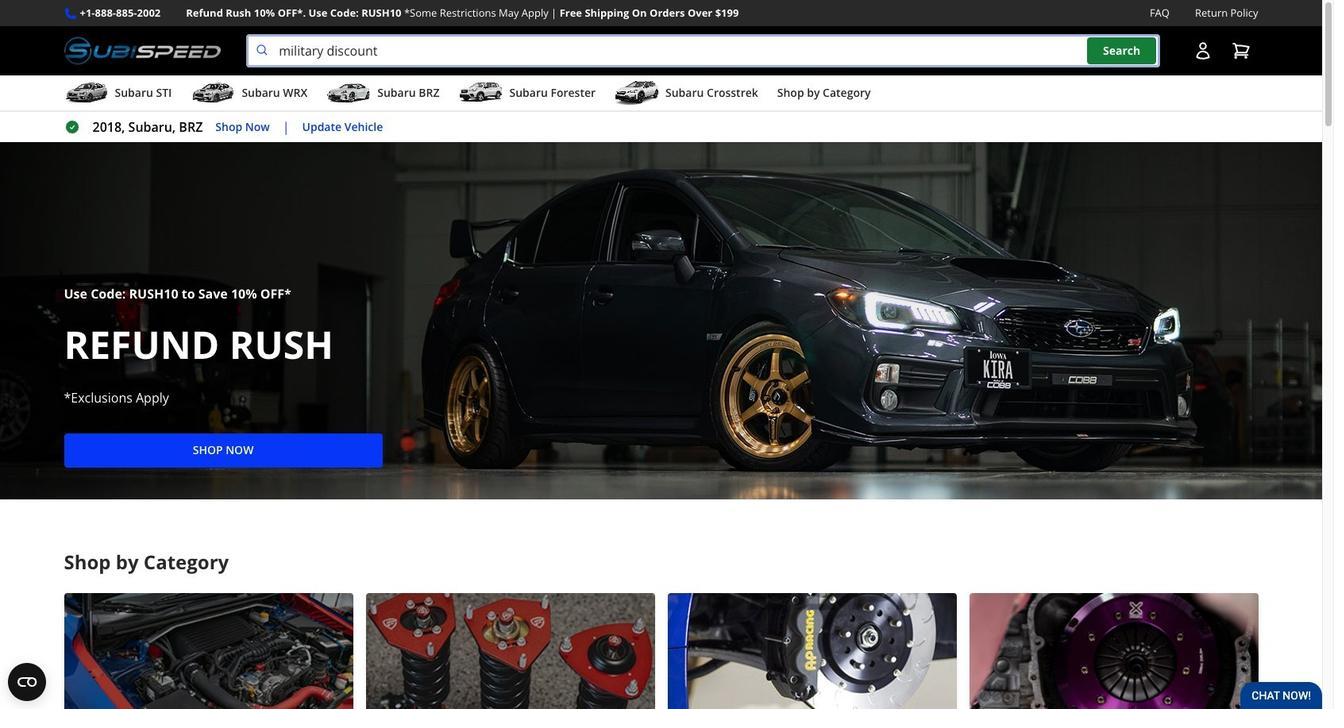 Task type: vqa. For each thing, say whether or not it's contained in the screenshot.
4th "MIMMMOFC-SUB-HOONRD MISHIMOTO OIL FILLER CAP, HOONIGAN - 2015+ WRX / 2015+ STI / 2013+ BRZ," Image from the right
no



Task type: locate. For each thing, give the bounding box(es) containing it.
a subaru crosstrek thumbnail image image
[[615, 81, 659, 105]]

refund rush tax sale image
[[0, 142, 1322, 500]]

search input field
[[246, 34, 1160, 68]]

suspension image
[[366, 593, 655, 709]]

subispeed logo image
[[64, 34, 221, 68]]

drivetrain image
[[969, 593, 1258, 709]]

open widget image
[[8, 663, 46, 701]]

a subaru wrx thumbnail image image
[[191, 81, 235, 105]]



Task type: describe. For each thing, give the bounding box(es) containing it.
brakes image
[[667, 593, 956, 709]]

engine image
[[64, 593, 353, 709]]

a subaru forester thumbnail image image
[[459, 81, 503, 105]]

a subaru sti thumbnail image image
[[64, 81, 108, 105]]

a subaru brz thumbnail image image
[[327, 81, 371, 105]]



